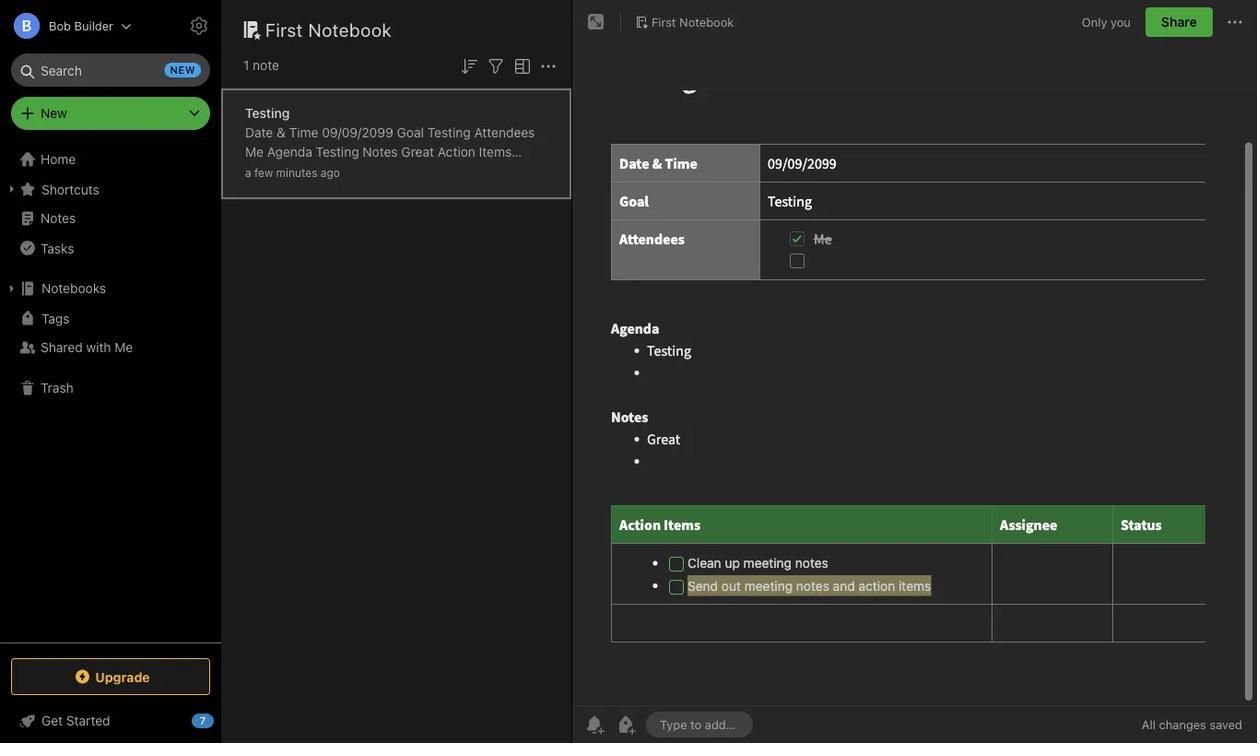 Task type: describe. For each thing, give the bounding box(es) containing it.
click to collapse image
[[214, 709, 228, 731]]

more actions field inside note window element
[[1225, 7, 1247, 37]]

home
[[41, 152, 76, 167]]

shared with me link
[[0, 333, 220, 362]]

09/09/2099
[[322, 125, 394, 140]]

trash link
[[0, 374, 220, 403]]

great
[[402, 144, 434, 160]]

0 horizontal spatial notes
[[297, 183, 330, 198]]

a few minutes ago
[[245, 166, 340, 179]]

new
[[170, 64, 196, 76]]

first inside button
[[652, 15, 677, 29]]

0 vertical spatial meeting
[[401, 164, 449, 179]]

clean
[[345, 164, 379, 179]]

a
[[245, 166, 251, 179]]

0 horizontal spatial notebook
[[308, 18, 392, 40]]

actio...
[[359, 183, 400, 198]]

saved
[[1210, 718, 1243, 732]]

and
[[334, 183, 356, 198]]

goal
[[397, 125, 424, 140]]

1 horizontal spatial testing
[[316, 144, 359, 160]]

time
[[289, 125, 319, 140]]

first notebook button
[[629, 9, 741, 35]]

1 horizontal spatial notes
[[452, 164, 486, 179]]

me inside date & time 09/09/2099 goal testing attendees me agenda testing notes great action items assignee status clean up meeting notes send out meeting notes and actio...
[[245, 144, 264, 160]]

bob builder
[[49, 19, 113, 33]]

Add filters field
[[485, 53, 507, 77]]

0 horizontal spatial first
[[266, 18, 303, 40]]

View options field
[[507, 53, 534, 77]]

started
[[66, 713, 110, 729]]

Sort options field
[[458, 53, 480, 77]]

Note Editor text field
[[573, 89, 1258, 706]]

notebook inside button
[[680, 15, 734, 29]]

out
[[523, 164, 543, 179]]

1 note
[[243, 58, 279, 73]]

expand notebooks image
[[5, 281, 19, 296]]

1
[[243, 58, 249, 73]]

you
[[1111, 15, 1132, 29]]

Help and Learning task checklist field
[[0, 706, 221, 736]]

more actions image
[[1225, 11, 1247, 33]]

new
[[41, 106, 67, 121]]

shared
[[41, 340, 83, 355]]

all changes saved
[[1143, 718, 1243, 732]]

note
[[253, 58, 279, 73]]

add a reminder image
[[584, 714, 606, 736]]

tasks button
[[0, 233, 220, 263]]

&
[[277, 125, 286, 140]]

ago
[[321, 166, 340, 179]]

1 vertical spatial testing
[[428, 125, 471, 140]]

send
[[489, 164, 520, 179]]

notebooks link
[[0, 274, 220, 303]]

status
[[303, 164, 341, 179]]

get started
[[42, 713, 110, 729]]

home link
[[0, 145, 221, 174]]

changes
[[1160, 718, 1207, 732]]

Account field
[[0, 7, 132, 44]]

shared with me
[[41, 340, 133, 355]]

new search field
[[24, 53, 201, 87]]

add tag image
[[615, 714, 637, 736]]



Task type: vqa. For each thing, say whether or not it's contained in the screenshot.
tab
no



Task type: locate. For each thing, give the bounding box(es) containing it.
notebook
[[680, 15, 734, 29], [308, 18, 392, 40]]

all
[[1143, 718, 1157, 732]]

items
[[479, 144, 512, 160]]

builder
[[74, 19, 113, 33]]

more actions field right view options field
[[538, 53, 560, 77]]

me inside "tree"
[[115, 340, 133, 355]]

2 vertical spatial testing
[[316, 144, 359, 160]]

Search text field
[[24, 53, 197, 87]]

tree
[[0, 145, 221, 642]]

1 horizontal spatial notes
[[363, 144, 398, 160]]

attendees
[[475, 125, 535, 140]]

shortcuts
[[42, 181, 99, 197]]

assignee
[[245, 164, 300, 179]]

0 horizontal spatial testing
[[245, 106, 290, 121]]

notebooks
[[42, 281, 106, 296]]

agenda
[[267, 144, 313, 160]]

date
[[245, 125, 273, 140]]

1 horizontal spatial notebook
[[680, 15, 734, 29]]

meeting down few
[[245, 183, 294, 198]]

1 vertical spatial meeting
[[245, 183, 294, 198]]

tags
[[42, 311, 70, 326]]

0 vertical spatial notes
[[452, 164, 486, 179]]

more actions field right share button at the top of the page
[[1225, 7, 1247, 37]]

add filters image
[[485, 55, 507, 77]]

0 vertical spatial me
[[245, 144, 264, 160]]

notes up tasks
[[41, 211, 76, 226]]

trash
[[41, 380, 74, 396]]

notes link
[[0, 204, 220, 233]]

7
[[200, 715, 206, 727]]

notes
[[363, 144, 398, 160], [41, 211, 76, 226]]

0 horizontal spatial first notebook
[[266, 18, 392, 40]]

tree containing home
[[0, 145, 221, 642]]

notes down 'status'
[[297, 183, 330, 198]]

bob
[[49, 19, 71, 33]]

0 horizontal spatial me
[[115, 340, 133, 355]]

first up note on the top of the page
[[266, 18, 303, 40]]

upgrade
[[95, 669, 150, 685]]

0 horizontal spatial meeting
[[245, 183, 294, 198]]

1 horizontal spatial me
[[245, 144, 264, 160]]

1 horizontal spatial meeting
[[401, 164, 449, 179]]

only
[[1083, 15, 1108, 29]]

tags button
[[0, 303, 220, 333]]

notes inside "tree"
[[41, 211, 76, 226]]

settings image
[[188, 15, 210, 37]]

1 vertical spatial notes
[[41, 211, 76, 226]]

shortcuts button
[[0, 174, 220, 204]]

minutes
[[276, 166, 318, 179]]

meeting
[[401, 164, 449, 179], [245, 183, 294, 198]]

0 vertical spatial notes
[[363, 144, 398, 160]]

More actions field
[[1225, 7, 1247, 37], [538, 53, 560, 77]]

notes down action
[[452, 164, 486, 179]]

note window element
[[573, 0, 1258, 743]]

0 vertical spatial testing
[[245, 106, 290, 121]]

first
[[652, 15, 677, 29], [266, 18, 303, 40]]

few
[[255, 166, 273, 179]]

notes
[[452, 164, 486, 179], [297, 183, 330, 198]]

me down date
[[245, 144, 264, 160]]

testing up action
[[428, 125, 471, 140]]

notes inside date & time 09/09/2099 goal testing attendees me agenda testing notes great action items assignee status clean up meeting notes send out meeting notes and actio...
[[363, 144, 398, 160]]

expand note image
[[586, 11, 608, 33]]

1 vertical spatial more actions field
[[538, 53, 560, 77]]

testing
[[245, 106, 290, 121], [428, 125, 471, 140], [316, 144, 359, 160]]

more actions image
[[538, 55, 560, 77]]

share button
[[1146, 7, 1214, 37]]

0 horizontal spatial notes
[[41, 211, 76, 226]]

tooltip
[[546, 42, 647, 79]]

first right expand note 'icon'
[[652, 15, 677, 29]]

1 horizontal spatial first
[[652, 15, 677, 29]]

new button
[[11, 97, 210, 130]]

only you
[[1083, 15, 1132, 29]]

get
[[42, 713, 63, 729]]

tasks
[[41, 240, 74, 256]]

me
[[245, 144, 264, 160], [115, 340, 133, 355]]

1 vertical spatial notes
[[297, 183, 330, 198]]

me right the with
[[115, 340, 133, 355]]

0 vertical spatial more actions field
[[1225, 7, 1247, 37]]

testing up ago
[[316, 144, 359, 160]]

first notebook inside button
[[652, 15, 734, 29]]

up
[[382, 164, 397, 179]]

first notebook
[[652, 15, 734, 29], [266, 18, 392, 40]]

upgrade button
[[11, 658, 210, 695]]

Add tag field
[[658, 717, 741, 733]]

1 vertical spatial me
[[115, 340, 133, 355]]

testing up date
[[245, 106, 290, 121]]

date & time 09/09/2099 goal testing attendees me agenda testing notes great action items assignee status clean up meeting notes send out meeting notes and actio...
[[245, 125, 543, 198]]

with
[[86, 340, 111, 355]]

0 horizontal spatial more actions field
[[538, 53, 560, 77]]

1 horizontal spatial first notebook
[[652, 15, 734, 29]]

meeting down great at the left
[[401, 164, 449, 179]]

notes up up
[[363, 144, 398, 160]]

share
[[1162, 14, 1198, 30]]

action
[[438, 144, 476, 160]]

1 horizontal spatial more actions field
[[1225, 7, 1247, 37]]

2 horizontal spatial testing
[[428, 125, 471, 140]]



